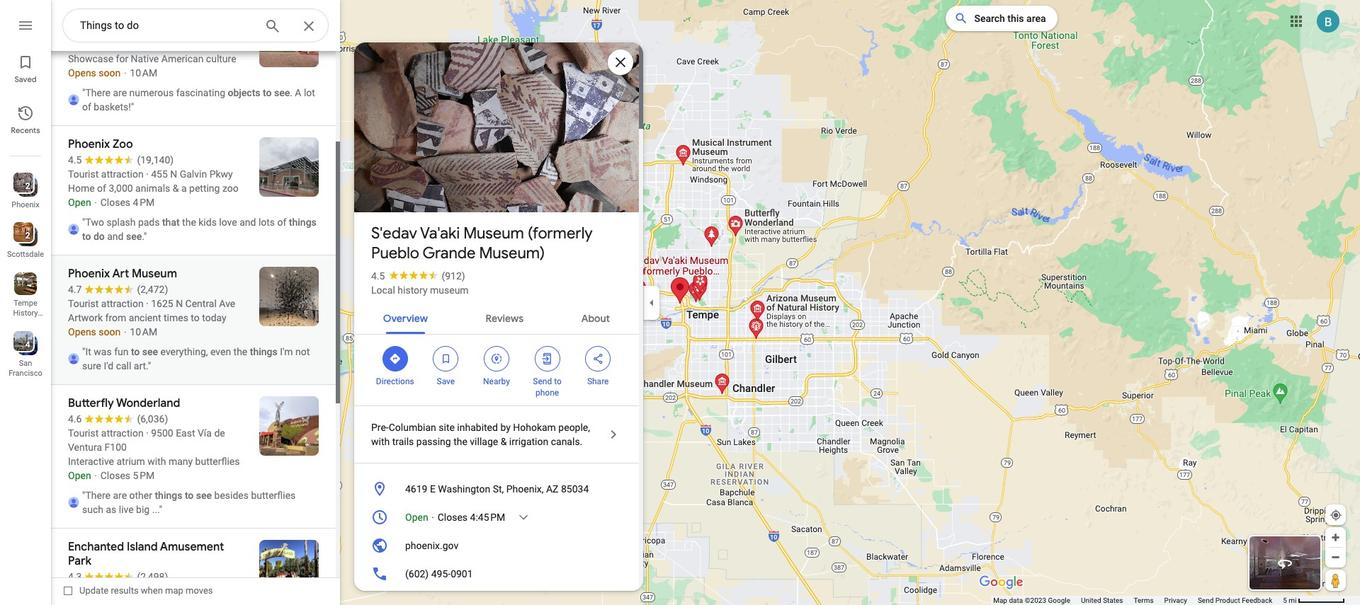 Task type: vqa. For each thing, say whether or not it's contained in the screenshot.
top 2 places element
yes



Task type: locate. For each thing, give the bounding box(es) containing it.
mi
[[1289, 597, 1297, 605]]

send inside button
[[1198, 597, 1214, 605]]

data
[[1010, 597, 1024, 605]]

museum down history
[[10, 319, 41, 328]]

this
[[1008, 13, 1025, 24]]

0 horizontal spatial send
[[533, 377, 552, 387]]

4
[[25, 340, 30, 350]]

4:45 pm
[[470, 512, 506, 524]]

google account: brad klo  
(klobrad84@gmail.com) image
[[1318, 10, 1340, 32]]

1 vertical spatial museum
[[10, 319, 41, 328]]

0 horizontal spatial museum
[[10, 319, 41, 328]]

museum)
[[479, 244, 545, 264]]

0 vertical spatial 2 places element
[[15, 180, 30, 193]]

495-
[[431, 569, 451, 580]]

google maps element
[[0, 0, 1361, 606]]

history
[[13, 309, 38, 318]]

2
[[25, 181, 30, 191], [25, 231, 30, 241]]

3,227 photos
[[391, 183, 456, 196]]

open
[[405, 512, 429, 524]]

saved button
[[0, 48, 51, 88]]

zoom out image
[[1331, 553, 1342, 563]]

send for send product feedback
[[1198, 597, 1214, 605]]

(602) 495-0901 button
[[354, 561, 639, 589]]

reviews
[[486, 313, 524, 325]]

when
[[141, 586, 163, 597]]

show open hours for the week image
[[518, 512, 530, 524]]

local history museum button
[[371, 284, 469, 298]]

map
[[165, 586, 183, 597]]

0901
[[451, 569, 473, 580]]

phoenix
[[12, 201, 39, 210]]

3,227 photos button
[[365, 177, 462, 202]]

1 vertical spatial 2 places element
[[15, 230, 30, 242]]

send up phone
[[533, 377, 552, 387]]

trails
[[392, 437, 414, 448]]

information for s'edav va'aki museum (formerly pueblo grande museum) region
[[354, 476, 639, 606]]

phone
[[536, 388, 559, 398]]

overview button
[[372, 301, 439, 335]]

area
[[1027, 13, 1047, 24]]

museum right 'va'aki'
[[464, 224, 524, 244]]

2 2 from the top
[[25, 231, 30, 241]]

2 2 places element from the top
[[15, 230, 30, 242]]

by
[[501, 422, 511, 434]]

francisco
[[9, 369, 42, 378]]

hours image
[[371, 510, 388, 527]]

5 mi
[[1284, 597, 1297, 605]]

open ⋅ closes 4:45 pm
[[405, 512, 506, 524]]

send
[[533, 377, 552, 387], [1198, 597, 1214, 605]]

2 places element up scottsdale
[[15, 230, 30, 242]]

map data ©2023 google
[[994, 597, 1071, 605]]

show street view coverage image
[[1326, 571, 1347, 592]]

s'edav va'aki museum (formerly pueblo grande museum)
[[371, 224, 593, 264]]

st,
[[493, 484, 504, 495]]

5
[[1284, 597, 1288, 605]]

4619 e washington st, phoenix, az 85034
[[405, 484, 589, 495]]

google
[[1049, 597, 1071, 605]]

united
[[1082, 597, 1102, 605]]

museum inside s'edav va'aki museum (formerly pueblo grande museum)
[[464, 224, 524, 244]]

85034
[[561, 484, 589, 495]]

museum
[[430, 285, 469, 296]]

2 places element
[[15, 180, 30, 193], [15, 230, 30, 242]]

None field
[[80, 17, 253, 34]]

pre-
[[371, 422, 389, 434]]

0 vertical spatial museum
[[464, 224, 524, 244]]

footer inside google maps element
[[994, 597, 1284, 606]]

phoenix,
[[507, 484, 544, 495]]

update results when map moves
[[79, 586, 213, 597]]

show your location image
[[1330, 510, 1343, 522]]

tab list containing overview
[[354, 301, 639, 335]]

pre-columbian site inhabited by hohokam people, with trails passing the village & irrigation canals. button
[[354, 407, 639, 464]]

update
[[79, 586, 109, 597]]

privacy
[[1165, 597, 1188, 605]]

museum inside button
[[10, 319, 41, 328]]

menu image
[[17, 17, 34, 34]]

4.5
[[371, 271, 385, 282]]

2 places element up phoenix
[[15, 180, 30, 193]]

san francisco
[[9, 359, 42, 378]]

recents
[[11, 125, 40, 135]]

list
[[0, 0, 51, 606]]

product
[[1216, 597, 1241, 605]]

privacy button
[[1165, 597, 1188, 606]]

footer containing map data ©2023 google
[[994, 597, 1284, 606]]

send inside the send to phone
[[533, 377, 552, 387]]

search this area button
[[947, 6, 1058, 31]]

(formerly
[[528, 224, 593, 244]]

footer
[[994, 597, 1284, 606]]

share
[[587, 377, 609, 387]]

history
[[398, 285, 428, 296]]

museum
[[464, 224, 524, 244], [10, 319, 41, 328]]

the
[[454, 437, 468, 448]]

people,
[[559, 422, 590, 434]]

save
[[437, 377, 455, 387]]

canals.
[[551, 437, 583, 448]]

overview
[[383, 313, 428, 325]]

site
[[439, 422, 455, 434]]

passing
[[417, 437, 451, 448]]

1 vertical spatial send
[[1198, 597, 1214, 605]]

0 vertical spatial send
[[533, 377, 552, 387]]

street view image
[[1277, 556, 1294, 573]]

2 places element for scottsdale
[[15, 230, 30, 242]]

0 vertical spatial 2
[[25, 181, 30, 191]]

saved
[[14, 74, 37, 84]]

&
[[501, 437, 507, 448]]

1 horizontal spatial send
[[1198, 597, 1214, 605]]

1 vertical spatial 2
[[25, 231, 30, 241]]

united states
[[1082, 597, 1124, 605]]

©2023
[[1025, 597, 1047, 605]]

None search field
[[62, 9, 329, 43]]

1 horizontal spatial museum
[[464, 224, 524, 244]]

Things to do field
[[62, 9, 329, 43]]

1 2 places element from the top
[[15, 180, 30, 193]]

reviews button
[[475, 301, 535, 335]]

send left product
[[1198, 597, 1214, 605]]

photos
[[421, 183, 456, 196]]

tab list
[[354, 301, 639, 335]]

2 up scottsdale
[[25, 231, 30, 241]]

2 up phoenix
[[25, 181, 30, 191]]

1 2 from the top
[[25, 181, 30, 191]]



Task type: describe. For each thing, give the bounding box(es) containing it.
send for send to phone
[[533, 377, 552, 387]]

4619 e washington st, phoenix, az 85034 button
[[354, 476, 639, 504]]

results for things to do feed
[[51, 0, 340, 606]]

none search field inside google maps element
[[62, 9, 329, 43]]


[[490, 352, 503, 367]]

states
[[1104, 597, 1124, 605]]


[[541, 352, 554, 367]]

e
[[430, 484, 436, 495]]


[[389, 352, 402, 367]]

grande
[[423, 244, 476, 264]]

912 reviews element
[[442, 271, 465, 282]]

actions for s'edav va'aki museum (formerly pueblo grande museum) region
[[354, 335, 639, 406]]

about
[[582, 313, 610, 325]]

s'edav
[[371, 224, 417, 244]]

send product feedback button
[[1198, 597, 1273, 606]]

zoom in image
[[1331, 533, 1342, 544]]

museum for history
[[10, 319, 41, 328]]

send product feedback
[[1198, 597, 1273, 605]]

phoenix.gov
[[405, 541, 459, 552]]

irrigation
[[509, 437, 549, 448]]

collapse side panel image
[[644, 295, 660, 311]]

4 places element
[[15, 339, 30, 352]]

az
[[546, 484, 559, 495]]

closes
[[438, 512, 468, 524]]

united states button
[[1082, 597, 1124, 606]]

⋅
[[431, 512, 435, 524]]

2 for phoenix
[[25, 181, 30, 191]]

nearby
[[483, 377, 510, 387]]

none field inside things to do field
[[80, 17, 253, 34]]


[[440, 352, 452, 367]]

columbian
[[389, 422, 436, 434]]

local history museum
[[371, 285, 469, 296]]

terms button
[[1134, 597, 1154, 606]]

village
[[470, 437, 498, 448]]

(912)
[[442, 271, 465, 282]]

2 places element for phoenix
[[15, 180, 30, 193]]

list containing saved
[[0, 0, 51, 606]]

send to phone
[[533, 377, 562, 398]]

(602)
[[405, 569, 429, 580]]


[[592, 352, 605, 367]]

va'aki
[[420, 224, 460, 244]]

4.5 stars image
[[385, 271, 442, 280]]

san
[[19, 359, 32, 369]]

map
[[994, 597, 1008, 605]]

2 for scottsdale
[[25, 231, 30, 241]]

feedback
[[1243, 597, 1273, 605]]

phoenix.gov link
[[354, 532, 639, 561]]

Update results when map moves checkbox
[[64, 583, 213, 600]]

pre-columbian site inhabited by hohokam people, with trails passing the village & irrigation canals.
[[371, 422, 590, 448]]

to
[[554, 377, 562, 387]]

tempe
[[14, 299, 37, 308]]

tempe history museum
[[10, 299, 41, 328]]

directions
[[376, 377, 414, 387]]

4619
[[405, 484, 428, 495]]

(602) 495-0901
[[405, 569, 473, 580]]

scottsdale
[[7, 250, 44, 259]]

hohokam
[[513, 422, 556, 434]]

pueblo
[[371, 244, 419, 264]]

recents button
[[0, 99, 51, 139]]

with
[[371, 437, 390, 448]]

museum for va'aki
[[464, 224, 524, 244]]

local
[[371, 285, 395, 296]]

washington
[[438, 484, 491, 495]]

results
[[111, 586, 139, 597]]

tab list inside 's'edav va'aki museum (formerly pueblo grande museum)' 'main content'
[[354, 301, 639, 335]]

s'edav va'aki museum (formerly pueblo grande museum) main content
[[354, 43, 644, 606]]

terms
[[1134, 597, 1154, 605]]

inhabited
[[457, 422, 498, 434]]

3,227
[[391, 183, 418, 196]]



